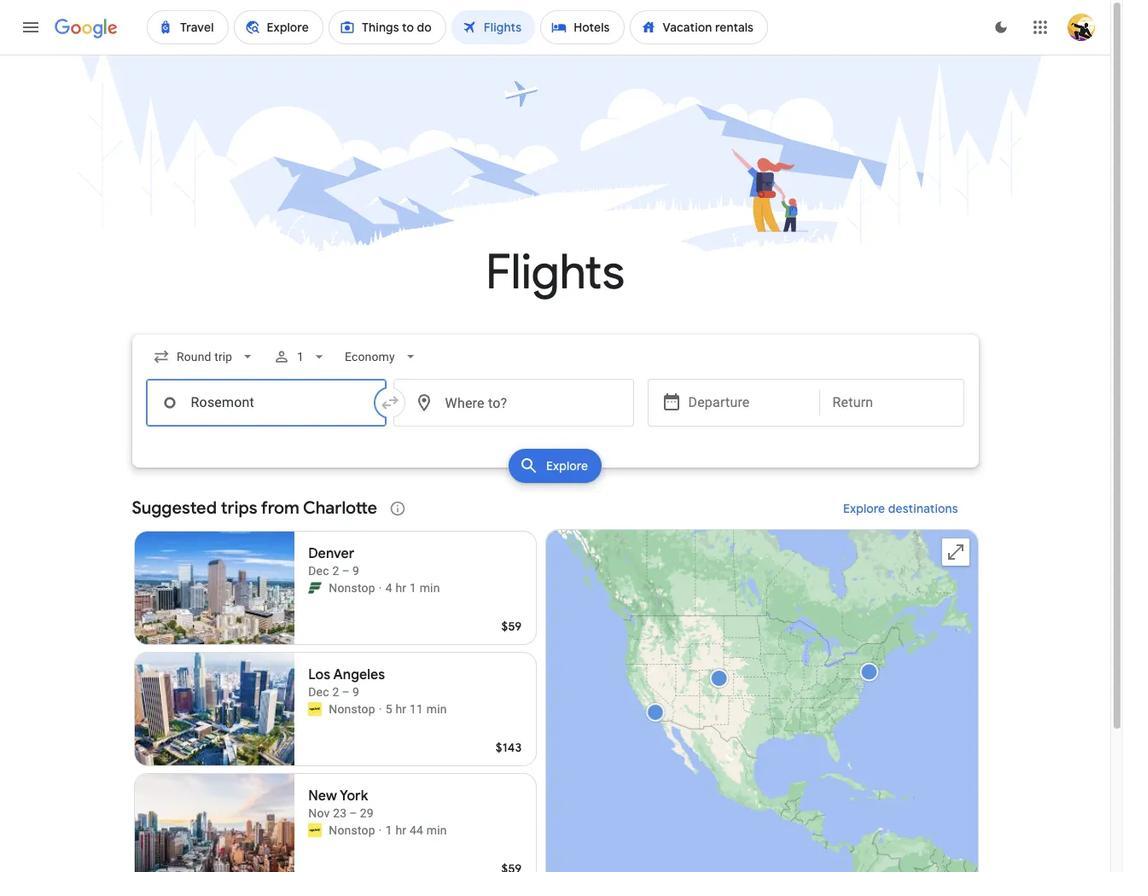 Task type: locate. For each thing, give the bounding box(es) containing it.
2 dec from the top
[[308, 686, 329, 699]]

 image for denver
[[379, 580, 382, 597]]

0 vertical spatial nonstop
[[329, 582, 376, 595]]

2 nonstop from the top
[[329, 703, 376, 716]]

1 hr 44 min
[[386, 824, 447, 838]]

nonstop
[[329, 582, 376, 595], [329, 703, 376, 716], [329, 824, 376, 838]]

59 US dollars text field
[[502, 619, 522, 634]]

2 – 9 down angeles at left bottom
[[333, 686, 360, 699]]

1 hr from the top
[[396, 582, 407, 595]]

1 vertical spatial nonstop
[[329, 703, 376, 716]]

frontier image
[[308, 582, 322, 595]]

change appearance image
[[981, 7, 1022, 48]]

hr for denver
[[396, 582, 407, 595]]

1 inside popup button
[[297, 350, 304, 364]]

4
[[386, 582, 393, 595]]

explore button
[[509, 449, 602, 483]]

0 vertical spatial dec
[[308, 564, 329, 578]]

0 vertical spatial 2 – 9
[[333, 564, 360, 578]]

1 2 – 9 from the top
[[333, 564, 360, 578]]

1 vertical spatial spirit image
[[308, 824, 322, 838]]

 image
[[379, 580, 382, 597], [379, 701, 382, 718], [379, 822, 382, 839]]

suggested trips from charlotte
[[132, 498, 378, 519]]

spirit image
[[308, 703, 322, 716], [308, 824, 322, 838]]

new york nov 23 – 29
[[308, 788, 374, 821]]

hr for los angeles
[[396, 703, 407, 716]]

hr
[[396, 582, 407, 595], [396, 703, 407, 716], [396, 824, 407, 838]]

nov
[[308, 807, 330, 821]]

0 vertical spatial hr
[[396, 582, 407, 595]]

min right 44
[[427, 824, 447, 838]]

nonstop down denver dec 2 – 9
[[329, 582, 376, 595]]

 image for new york
[[379, 822, 382, 839]]

explore destinations button
[[823, 488, 979, 529]]

2 vertical spatial hr
[[396, 824, 407, 838]]

nonstop down 23 – 29 at the left bottom of page
[[329, 824, 376, 838]]

angeles
[[334, 667, 385, 684]]

explore down where to? text box
[[546, 459, 588, 474]]

1 horizontal spatial 1
[[386, 824, 393, 838]]

143 US dollars text field
[[496, 740, 522, 756]]

3 hr from the top
[[396, 824, 407, 838]]

 image left 4
[[379, 580, 382, 597]]

nonstop for angeles
[[329, 703, 376, 716]]

denver dec 2 – 9
[[308, 546, 360, 578]]

Where to? text field
[[393, 379, 634, 427]]

main menu image
[[20, 17, 41, 38]]

2 vertical spatial nonstop
[[329, 824, 376, 838]]

explore inside suggested trips from charlotte region
[[843, 501, 886, 517]]

2 – 9 down denver on the bottom of the page
[[333, 564, 360, 578]]

1
[[297, 350, 304, 364], [410, 582, 417, 595], [386, 824, 393, 838]]

0 vertical spatial min
[[420, 582, 440, 595]]

0 vertical spatial explore
[[546, 459, 588, 474]]

min right the 11
[[427, 703, 447, 716]]

charlotte
[[303, 498, 378, 519]]

2 spirit image from the top
[[308, 824, 322, 838]]

2 vertical spatial min
[[427, 824, 447, 838]]

1 nonstop from the top
[[329, 582, 376, 595]]

dec up frontier icon
[[308, 564, 329, 578]]

1 vertical spatial  image
[[379, 701, 382, 718]]

5
[[386, 703, 393, 716]]

0 vertical spatial spirit image
[[308, 703, 322, 716]]

hr right 4
[[396, 582, 407, 595]]

explore inside flight search field
[[546, 459, 588, 474]]

dec inside los angeles dec 2 – 9
[[308, 686, 329, 699]]

3  image from the top
[[379, 822, 382, 839]]

dec down los
[[308, 686, 329, 699]]

min right 4
[[420, 582, 440, 595]]

1 spirit image from the top
[[308, 703, 322, 716]]

0 horizontal spatial explore
[[546, 459, 588, 474]]

nonstop for york
[[329, 824, 376, 838]]

2  image from the top
[[379, 701, 382, 718]]

1  image from the top
[[379, 580, 382, 597]]

0 vertical spatial 1
[[297, 350, 304, 364]]

1 vertical spatial dec
[[308, 686, 329, 699]]

1 vertical spatial hr
[[396, 703, 407, 716]]

dec
[[308, 564, 329, 578], [308, 686, 329, 699]]

spirit image down los
[[308, 703, 322, 716]]

2 – 9 inside los angeles dec 2 – 9
[[333, 686, 360, 699]]

2 vertical spatial  image
[[379, 822, 382, 839]]

1 vertical spatial 2 – 9
[[333, 686, 360, 699]]

1 for 1
[[297, 350, 304, 364]]

0 vertical spatial  image
[[379, 580, 382, 597]]

1 horizontal spatial explore
[[843, 501, 886, 517]]

1 dec from the top
[[308, 564, 329, 578]]

min for denver
[[420, 582, 440, 595]]

11
[[410, 703, 424, 716]]

 image left 1 hr 44 min
[[379, 822, 382, 839]]

hr right 5
[[396, 703, 407, 716]]

min for new york
[[427, 824, 447, 838]]

nonstop down los angeles dec 2 – 9
[[329, 703, 376, 716]]

None field
[[146, 342, 263, 372], [338, 342, 426, 372], [146, 342, 263, 372], [338, 342, 426, 372]]

None text field
[[146, 379, 386, 427]]

hr left 44
[[396, 824, 407, 838]]

44
[[410, 824, 424, 838]]

 image left 5
[[379, 701, 382, 718]]

2 – 9
[[333, 564, 360, 578], [333, 686, 360, 699]]

min for los angeles
[[427, 703, 447, 716]]

3 nonstop from the top
[[329, 824, 376, 838]]

2 hr from the top
[[396, 703, 407, 716]]

2 vertical spatial 1
[[386, 824, 393, 838]]

1 vertical spatial explore
[[843, 501, 886, 517]]

spirit image down nov at the bottom left of page
[[308, 824, 322, 838]]

0 horizontal spatial 1
[[297, 350, 304, 364]]

denver
[[308, 546, 355, 563]]

explore left destinations
[[843, 501, 886, 517]]

1 vertical spatial 1
[[410, 582, 417, 595]]

suggested trips from charlotte region
[[132, 488, 979, 873]]

23 – 29
[[333, 807, 374, 821]]

min
[[420, 582, 440, 595], [427, 703, 447, 716], [427, 824, 447, 838]]

1 vertical spatial min
[[427, 703, 447, 716]]

2 2 – 9 from the top
[[333, 686, 360, 699]]

explore
[[546, 459, 588, 474], [843, 501, 886, 517]]

1 button
[[266, 336, 335, 377]]



Task type: describe. For each thing, give the bounding box(es) containing it.
explore for explore destinations
[[843, 501, 886, 517]]

dec inside denver dec 2 – 9
[[308, 564, 329, 578]]

spirit image for los angeles
[[308, 703, 322, 716]]

los
[[308, 667, 331, 684]]

spirit image for new york
[[308, 824, 322, 838]]

new
[[308, 788, 337, 805]]

1 for 1 hr 44 min
[[386, 824, 393, 838]]

59 US dollars text field
[[502, 862, 522, 873]]

2 – 9 inside denver dec 2 – 9
[[333, 564, 360, 578]]

trips
[[221, 498, 257, 519]]

from
[[261, 498, 300, 519]]

Flight search field
[[118, 335, 993, 488]]

nonstop for dec
[[329, 582, 376, 595]]

los angeles dec 2 – 9
[[308, 667, 385, 699]]

$143
[[496, 740, 522, 756]]

suggested
[[132, 498, 217, 519]]

5 hr 11 min
[[386, 703, 447, 716]]

Departure text field
[[689, 380, 807, 426]]

 image for los angeles
[[379, 701, 382, 718]]

hr for new york
[[396, 824, 407, 838]]

$59
[[502, 619, 522, 634]]

destinations
[[888, 501, 959, 517]]

explore destinations
[[843, 501, 959, 517]]

4 hr 1 min
[[386, 582, 440, 595]]

Return text field
[[833, 380, 951, 426]]

york
[[340, 788, 368, 805]]

explore for explore
[[546, 459, 588, 474]]

2 horizontal spatial 1
[[410, 582, 417, 595]]

flights
[[486, 243, 625, 303]]



Task type: vqa. For each thing, say whether or not it's contained in the screenshot.
the a to the top
no



